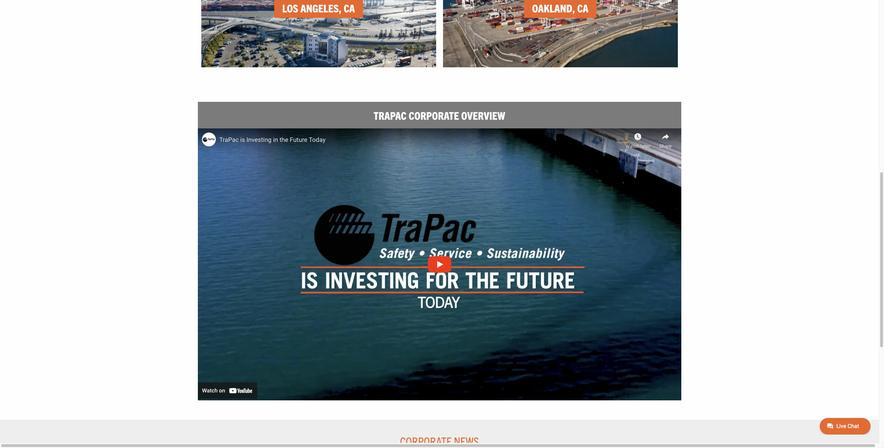Task type: describe. For each thing, give the bounding box(es) containing it.
trapac
[[374, 108, 407, 122]]



Task type: locate. For each thing, give the bounding box(es) containing it.
trapac corporate overview
[[374, 108, 505, 122]]

overview
[[461, 108, 505, 122]]

corporate
[[409, 108, 459, 122]]



Task type: vqa. For each thing, say whether or not it's contained in the screenshot.
Terminals
no



